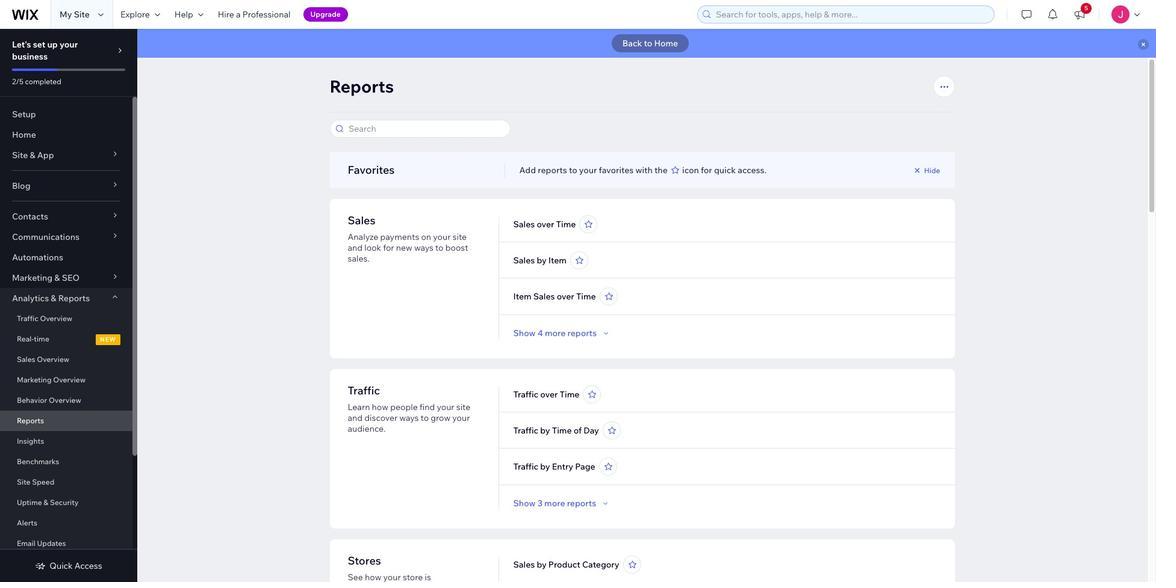 Task type: describe. For each thing, give the bounding box(es) containing it.
show for traffic
[[513, 499, 536, 509]]

sales overview link
[[0, 350, 132, 370]]

traffic for traffic overview
[[17, 314, 38, 323]]

time for traffic by time of day
[[552, 426, 572, 437]]

new
[[396, 243, 412, 254]]

sales down sales by item
[[533, 291, 555, 302]]

traffic learn how people find your site and discover ways to grow your audience.
[[348, 384, 470, 435]]

1 vertical spatial over
[[557, 291, 574, 302]]

sales overview
[[17, 355, 69, 364]]

show 4 more reports
[[513, 328, 597, 339]]

& for site
[[30, 150, 35, 161]]

sales.
[[348, 254, 370, 264]]

analytics & reports
[[12, 293, 90, 304]]

explore
[[120, 9, 150, 20]]

sales for sales analyze payments on your site and look for new ways to boost sales.
[[348, 214, 375, 228]]

traffic for traffic by time of day
[[513, 426, 538, 437]]

to left favorites
[[569, 165, 577, 176]]

insights
[[17, 437, 44, 446]]

& for marketing
[[54, 273, 60, 284]]

site for site & app
[[12, 150, 28, 161]]

2/5
[[12, 77, 23, 86]]

& for analytics
[[51, 293, 56, 304]]

3
[[538, 499, 543, 509]]

learn
[[348, 402, 370, 413]]

sales for sales overview
[[17, 355, 35, 364]]

the
[[654, 165, 668, 176]]

site inside traffic learn how people find your site and discover ways to grow your audience.
[[456, 402, 470, 413]]

email
[[17, 540, 35, 549]]

favorites
[[348, 163, 395, 177]]

uptime & security link
[[0, 493, 132, 514]]

my
[[60, 9, 72, 20]]

traffic by time of day
[[513, 426, 599, 437]]

payments
[[380, 232, 419, 243]]

and inside traffic learn how people find your site and discover ways to grow your audience.
[[348, 413, 363, 424]]

alerts
[[17, 519, 37, 528]]

automations
[[12, 252, 63, 263]]

show 3 more reports
[[513, 499, 596, 509]]

quick access button
[[35, 561, 102, 572]]

your right the find
[[437, 402, 454, 413]]

quick
[[714, 165, 736, 176]]

show 4 more reports button
[[513, 328, 611, 339]]

add
[[519, 165, 536, 176]]

alerts link
[[0, 514, 132, 534]]

new
[[100, 336, 116, 344]]

more for traffic
[[544, 499, 565, 509]]

find
[[420, 402, 435, 413]]

contacts
[[12, 211, 48, 222]]

5 button
[[1066, 0, 1093, 29]]

look
[[364, 243, 381, 254]]

your inside sales analyze payments on your site and look for new ways to boost sales.
[[433, 232, 451, 243]]

email updates
[[17, 540, 66, 549]]

product
[[548, 560, 580, 571]]

sales for sales by product category
[[513, 560, 535, 571]]

back to home
[[623, 38, 678, 49]]

0 vertical spatial site
[[74, 9, 90, 20]]

my site
[[60, 9, 90, 20]]

0 vertical spatial item
[[548, 255, 567, 266]]

sidebar element
[[0, 29, 137, 583]]

& for uptime
[[44, 499, 48, 508]]

5
[[1085, 4, 1088, 12]]

marketing & seo
[[12, 273, 80, 284]]

hide
[[924, 166, 940, 175]]

let's
[[12, 39, 31, 50]]

updates
[[37, 540, 66, 549]]

behavior
[[17, 396, 47, 405]]

traffic overview
[[17, 314, 72, 323]]

add reports to your favorites with the
[[519, 165, 670, 176]]

home inside the home link
[[12, 129, 36, 140]]

sales by item
[[513, 255, 567, 266]]

boost
[[445, 243, 468, 254]]

completed
[[25, 77, 61, 86]]

how
[[372, 402, 388, 413]]

site & app
[[12, 150, 54, 161]]

analytics
[[12, 293, 49, 304]]

0 vertical spatial reports
[[538, 165, 567, 176]]

1 horizontal spatial for
[[701, 165, 712, 176]]

insights link
[[0, 432, 132, 452]]

analyze
[[348, 232, 378, 243]]

time for sales over time
[[556, 219, 576, 230]]

of
[[574, 426, 582, 437]]

a
[[236, 9, 241, 20]]

entry
[[552, 462, 573, 473]]

hire a professional link
[[211, 0, 298, 29]]

category
[[582, 560, 619, 571]]

sales for sales by item
[[513, 255, 535, 266]]

0 horizontal spatial item
[[513, 291, 531, 302]]

with
[[636, 165, 653, 176]]

site inside sales analyze payments on your site and look for new ways to boost sales.
[[453, 232, 467, 243]]

stores
[[348, 555, 381, 568]]

help button
[[167, 0, 211, 29]]

site speed link
[[0, 473, 132, 493]]

setup link
[[0, 104, 132, 125]]

behavior overview link
[[0, 391, 132, 411]]

ways inside sales analyze payments on your site and look for new ways to boost sales.
[[414, 243, 434, 254]]

ways inside traffic learn how people find your site and discover ways to grow your audience.
[[400, 413, 419, 424]]

day
[[584, 426, 599, 437]]

benchmarks link
[[0, 452, 132, 473]]

sales by product category
[[513, 560, 619, 571]]

traffic for traffic over time
[[513, 390, 538, 400]]

real-
[[17, 335, 34, 344]]

contacts button
[[0, 207, 132, 227]]

4
[[538, 328, 543, 339]]



Task type: locate. For each thing, give the bounding box(es) containing it.
site inside dropdown button
[[12, 150, 28, 161]]

icon for quick access.
[[680, 165, 767, 176]]

marketing inside dropdown button
[[12, 273, 53, 284]]

let's set up your business
[[12, 39, 78, 62]]

marketing & seo button
[[0, 268, 132, 288]]

by down sales over time
[[537, 255, 547, 266]]

reports for sales
[[568, 328, 597, 339]]

time up the show 4 more reports 'button'
[[576, 291, 596, 302]]

2 vertical spatial site
[[17, 478, 30, 487]]

sales over time
[[513, 219, 576, 230]]

show left '3'
[[513, 499, 536, 509]]

ways right new
[[414, 243, 434, 254]]

by for entry
[[540, 462, 550, 473]]

0 vertical spatial site
[[453, 232, 467, 243]]

to left grow at left bottom
[[421, 413, 429, 424]]

up
[[47, 39, 58, 50]]

marketing for marketing overview
[[17, 376, 52, 385]]

& inside uptime & security link
[[44, 499, 48, 508]]

sales inside sidebar "element"
[[17, 355, 35, 364]]

0 vertical spatial ways
[[414, 243, 434, 254]]

2/5 completed
[[12, 77, 61, 86]]

to
[[644, 38, 652, 49], [569, 165, 577, 176], [435, 243, 444, 254], [421, 413, 429, 424]]

traffic over time
[[513, 390, 579, 400]]

your right up
[[60, 39, 78, 50]]

overview for sales overview
[[37, 355, 69, 364]]

traffic by entry page
[[513, 462, 595, 473]]

1 vertical spatial reports
[[568, 328, 597, 339]]

back to home alert
[[137, 29, 1156, 58]]

email updates link
[[0, 534, 132, 555]]

1 vertical spatial reports
[[58, 293, 90, 304]]

1 vertical spatial home
[[12, 129, 36, 140]]

hide button
[[912, 165, 940, 176]]

and left look at the top left of the page
[[348, 243, 363, 254]]

app
[[37, 150, 54, 161]]

reports down page
[[567, 499, 596, 509]]

home link
[[0, 125, 132, 145]]

2 vertical spatial reports
[[567, 499, 596, 509]]

blog button
[[0, 176, 132, 196]]

speed
[[32, 478, 54, 487]]

2 vertical spatial over
[[540, 390, 558, 400]]

sales inside sales analyze payments on your site and look for new ways to boost sales.
[[348, 214, 375, 228]]

time left of
[[552, 426, 572, 437]]

seo
[[62, 273, 80, 284]]

traffic up traffic by time of day
[[513, 390, 538, 400]]

your
[[60, 39, 78, 50], [579, 165, 597, 176], [433, 232, 451, 243], [437, 402, 454, 413], [452, 413, 470, 424]]

&
[[30, 150, 35, 161], [54, 273, 60, 284], [51, 293, 56, 304], [44, 499, 48, 508]]

sales for sales over time
[[513, 219, 535, 230]]

traffic up the learn
[[348, 384, 380, 398]]

site right grow at left bottom
[[456, 402, 470, 413]]

2 vertical spatial reports
[[17, 417, 44, 426]]

traffic left entry
[[513, 462, 538, 473]]

0 vertical spatial show
[[513, 328, 536, 339]]

& inside site & app dropdown button
[[30, 150, 35, 161]]

1 vertical spatial site
[[456, 402, 470, 413]]

show for sales
[[513, 328, 536, 339]]

sales up analyze
[[348, 214, 375, 228]]

reports inside reports "link"
[[17, 417, 44, 426]]

traffic
[[17, 314, 38, 323], [348, 384, 380, 398], [513, 390, 538, 400], [513, 426, 538, 437], [513, 462, 538, 473]]

0 horizontal spatial for
[[383, 243, 394, 254]]

site for site speed
[[17, 478, 30, 487]]

overview down analytics & reports
[[40, 314, 72, 323]]

back
[[623, 38, 642, 49]]

by for time
[[540, 426, 550, 437]]

1 horizontal spatial reports
[[58, 293, 90, 304]]

sales down sales over time
[[513, 255, 535, 266]]

over up the show 4 more reports 'button'
[[557, 291, 574, 302]]

benchmarks
[[17, 458, 59, 467]]

for
[[701, 165, 712, 176], [383, 243, 394, 254]]

marketing overview
[[17, 376, 86, 385]]

reports inside analytics & reports dropdown button
[[58, 293, 90, 304]]

your left favorites
[[579, 165, 597, 176]]

sales down real-
[[17, 355, 35, 364]]

& inside analytics & reports dropdown button
[[51, 293, 56, 304]]

by left entry
[[540, 462, 550, 473]]

& left seo
[[54, 273, 60, 284]]

0 vertical spatial over
[[537, 219, 554, 230]]

for inside sales analyze payments on your site and look for new ways to boost sales.
[[383, 243, 394, 254]]

site right my
[[74, 9, 90, 20]]

sales left product
[[513, 560, 535, 571]]

reports right add
[[538, 165, 567, 176]]

for left new
[[383, 243, 394, 254]]

to inside traffic learn how people find your site and discover ways to grow your audience.
[[421, 413, 429, 424]]

more
[[545, 328, 566, 339], [544, 499, 565, 509]]

0 vertical spatial marketing
[[12, 273, 53, 284]]

item sales over time
[[513, 291, 596, 302]]

1 vertical spatial marketing
[[17, 376, 52, 385]]

security
[[50, 499, 79, 508]]

time up of
[[560, 390, 579, 400]]

traffic for traffic learn how people find your site and discover ways to grow your audience.
[[348, 384, 380, 398]]

quick
[[50, 561, 73, 572]]

traffic down traffic over time
[[513, 426, 538, 437]]

site
[[453, 232, 467, 243], [456, 402, 470, 413]]

over up traffic by time of day
[[540, 390, 558, 400]]

upgrade button
[[303, 7, 348, 22]]

overview down sales overview link
[[53, 376, 86, 385]]

& right uptime
[[44, 499, 48, 508]]

set
[[33, 39, 45, 50]]

access
[[75, 561, 102, 572]]

site left app
[[12, 150, 28, 161]]

site speed
[[17, 478, 54, 487]]

& inside marketing & seo dropdown button
[[54, 273, 60, 284]]

site
[[74, 9, 90, 20], [12, 150, 28, 161], [17, 478, 30, 487]]

time for traffic over time
[[560, 390, 579, 400]]

over for sales
[[537, 219, 554, 230]]

home right back
[[654, 38, 678, 49]]

your inside the let's set up your business
[[60, 39, 78, 50]]

setup
[[12, 109, 36, 120]]

over for traffic
[[540, 390, 558, 400]]

by left of
[[540, 426, 550, 437]]

0 horizontal spatial home
[[12, 129, 36, 140]]

favorites
[[599, 165, 634, 176]]

by
[[537, 255, 547, 266], [540, 426, 550, 437], [540, 462, 550, 473], [537, 560, 547, 571]]

1 and from the top
[[348, 243, 363, 254]]

traffic inside sidebar "element"
[[17, 314, 38, 323]]

hire
[[218, 9, 234, 20]]

2 horizontal spatial reports
[[330, 76, 394, 97]]

reports right 4
[[568, 328, 597, 339]]

show left 4
[[513, 328, 536, 339]]

page
[[575, 462, 595, 473]]

and left discover at the bottom
[[348, 413, 363, 424]]

overview for behavior overview
[[49, 396, 81, 405]]

time up sales by item
[[556, 219, 576, 230]]

more for sales
[[545, 328, 566, 339]]

item up item sales over time
[[548, 255, 567, 266]]

home inside back to home button
[[654, 38, 678, 49]]

2 and from the top
[[348, 413, 363, 424]]

people
[[390, 402, 418, 413]]

uptime
[[17, 499, 42, 508]]

overview up marketing overview
[[37, 355, 69, 364]]

1 vertical spatial item
[[513, 291, 531, 302]]

Search for tools, apps, help & more... field
[[712, 6, 991, 23]]

0 vertical spatial for
[[701, 165, 712, 176]]

traffic for traffic by entry page
[[513, 462, 538, 473]]

help
[[175, 9, 193, 20]]

communications
[[12, 232, 80, 243]]

to inside sales analyze payments on your site and look for new ways to boost sales.
[[435, 243, 444, 254]]

Search field
[[345, 120, 506, 137]]

traffic down analytics on the left bottom of page
[[17, 314, 38, 323]]

1 horizontal spatial home
[[654, 38, 678, 49]]

overview
[[40, 314, 72, 323], [37, 355, 69, 364], [53, 376, 86, 385], [49, 396, 81, 405]]

business
[[12, 51, 48, 62]]

1 vertical spatial for
[[383, 243, 394, 254]]

show 3 more reports button
[[513, 499, 611, 509]]

real-time
[[17, 335, 49, 344]]

1 show from the top
[[513, 328, 536, 339]]

quick access
[[50, 561, 102, 572]]

2 more from the top
[[544, 499, 565, 509]]

for right "icon"
[[701, 165, 712, 176]]

reports link
[[0, 411, 132, 432]]

time
[[34, 335, 49, 344]]

back to home button
[[612, 34, 689, 52]]

professional
[[242, 9, 291, 20]]

item
[[548, 255, 567, 266], [513, 291, 531, 302]]

to right back
[[644, 38, 652, 49]]

reports for traffic
[[567, 499, 596, 509]]

by left product
[[537, 560, 547, 571]]

site right on
[[453, 232, 467, 243]]

1 vertical spatial site
[[12, 150, 28, 161]]

1 vertical spatial more
[[544, 499, 565, 509]]

overview for marketing overview
[[53, 376, 86, 385]]

marketing up analytics on the left bottom of page
[[12, 273, 53, 284]]

on
[[421, 232, 431, 243]]

marketing up behavior
[[17, 376, 52, 385]]

by for product
[[537, 560, 547, 571]]

1 vertical spatial ways
[[400, 413, 419, 424]]

2 show from the top
[[513, 499, 536, 509]]

blog
[[12, 181, 30, 191]]

more right 4
[[545, 328, 566, 339]]

overview down marketing overview link
[[49, 396, 81, 405]]

uptime & security
[[17, 499, 79, 508]]

audience.
[[348, 424, 386, 435]]

your right on
[[433, 232, 451, 243]]

analytics & reports button
[[0, 288, 132, 309]]

traffic overview link
[[0, 309, 132, 329]]

item down sales by item
[[513, 291, 531, 302]]

automations link
[[0, 247, 132, 268]]

discover
[[364, 413, 398, 424]]

1 vertical spatial show
[[513, 499, 536, 509]]

more right '3'
[[544, 499, 565, 509]]

and inside sales analyze payments on your site and look for new ways to boost sales.
[[348, 243, 363, 254]]

& down the marketing & seo
[[51, 293, 56, 304]]

1 vertical spatial and
[[348, 413, 363, 424]]

overview for traffic overview
[[40, 314, 72, 323]]

sales up sales by item
[[513, 219, 535, 230]]

show
[[513, 328, 536, 339], [513, 499, 536, 509]]

hire a professional
[[218, 9, 291, 20]]

0 vertical spatial reports
[[330, 76, 394, 97]]

by for item
[[537, 255, 547, 266]]

to right on
[[435, 243, 444, 254]]

to inside button
[[644, 38, 652, 49]]

home down setup
[[12, 129, 36, 140]]

traffic inside traffic learn how people find your site and discover ways to grow your audience.
[[348, 384, 380, 398]]

your right grow at left bottom
[[452, 413, 470, 424]]

1 more from the top
[[545, 328, 566, 339]]

1 horizontal spatial item
[[548, 255, 567, 266]]

sales analyze payments on your site and look for new ways to boost sales.
[[348, 214, 468, 264]]

over up sales by item
[[537, 219, 554, 230]]

0 vertical spatial more
[[545, 328, 566, 339]]

0 vertical spatial home
[[654, 38, 678, 49]]

marketing for marketing & seo
[[12, 273, 53, 284]]

& left app
[[30, 150, 35, 161]]

ways
[[414, 243, 434, 254], [400, 413, 419, 424]]

0 horizontal spatial reports
[[17, 417, 44, 426]]

marketing
[[12, 273, 53, 284], [17, 376, 52, 385]]

site left speed
[[17, 478, 30, 487]]

0 vertical spatial and
[[348, 243, 363, 254]]

ways left the find
[[400, 413, 419, 424]]



Task type: vqa. For each thing, say whether or not it's contained in the screenshot.
Traffic within the Sidebar element
yes



